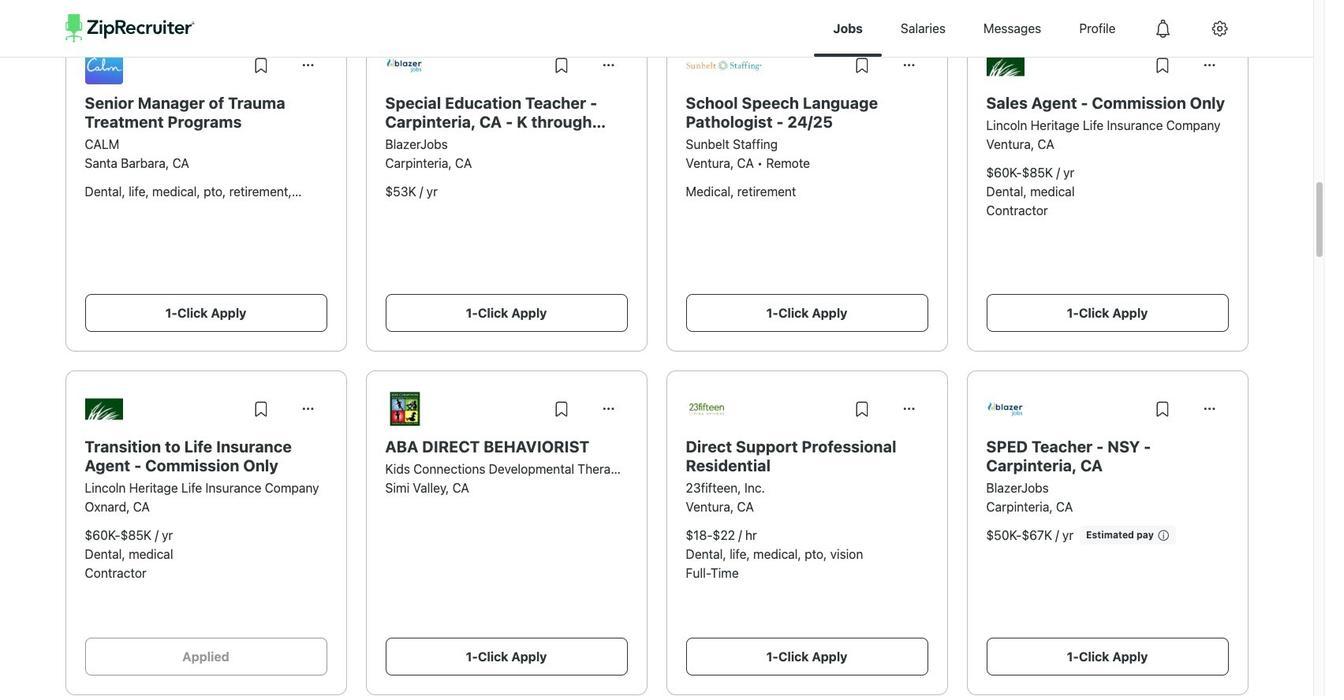 Task type: locate. For each thing, give the bounding box(es) containing it.
save job for later image for sales agent - commission only element
[[1153, 56, 1172, 75]]

save job for later image
[[552, 400, 571, 419], [853, 400, 872, 419]]

1 save job for later image from the left
[[552, 400, 571, 419]]

save job for later image up direct support professional residential element on the bottom right of page
[[853, 400, 872, 419]]

sales agent - commission only image
[[987, 47, 1025, 84]]

special education teacher - carpinteria, ca - k through 12th teachers needed - apply today! element
[[386, 94, 628, 132]]

2 save job for later image from the left
[[853, 400, 872, 419]]

1 horizontal spatial save job for later image
[[853, 400, 872, 419]]

save job for later image
[[251, 56, 270, 75], [552, 56, 571, 75], [853, 56, 872, 75], [1153, 56, 1172, 75], [251, 400, 270, 419], [1153, 400, 1172, 419]]

save job for later image up senior manager of trauma treatment programs element
[[251, 56, 270, 75]]

save job for later image for direct support professional residential element on the bottom right of page
[[853, 400, 872, 419]]

None button
[[289, 47, 327, 84], [590, 47, 628, 84], [891, 47, 928, 84], [1191, 47, 1229, 84], [289, 391, 327, 429], [590, 391, 628, 429], [891, 391, 928, 429], [289, 47, 327, 84], [590, 47, 628, 84], [891, 47, 928, 84], [1191, 47, 1229, 84], [289, 391, 327, 429], [590, 391, 628, 429], [891, 391, 928, 429]]

save job for later image up sales agent - commission only element
[[1153, 56, 1172, 75]]

save job for later image up the aba direct behaviorist element
[[552, 400, 571, 419]]

save job for later image for school speech language pathologist - 24/25 element
[[853, 56, 872, 75]]

save job for later image for special education teacher - carpinteria, ca - k through 12th teachers needed - apply today! element
[[552, 56, 571, 75]]

save job for later image up school speech language pathologist - 24/25 element
[[853, 56, 872, 75]]

direct support professional residential image
[[686, 391, 724, 429]]

aba direct behaviorist image
[[386, 391, 423, 429]]

save job for later image for senior manager of trauma treatment programs element
[[251, 56, 270, 75]]

save job for later image left job card menu element
[[1153, 400, 1172, 419]]

0 horizontal spatial save job for later image
[[552, 400, 571, 419]]

senior manager of trauma treatment programs image
[[85, 47, 123, 84]]

special education teacher - carpinteria, ca - k through 12th teachers needed - apply today! image
[[386, 47, 423, 84]]

save job for later image up special education teacher - carpinteria, ca - k through 12th teachers needed - apply today! element
[[552, 56, 571, 75]]

save job for later image up transition to life insurance agent - commission only element at bottom left
[[251, 400, 270, 419]]

job card menu element
[[1191, 407, 1229, 421]]

aba direct behaviorist element
[[386, 438, 628, 457]]

senior manager of trauma treatment programs element
[[85, 94, 327, 132]]

sped teacher - nsy - carpinteria, ca image
[[987, 391, 1025, 429]]

school speech language pathologist - 24/25 image
[[686, 54, 762, 77]]



Task type: describe. For each thing, give the bounding box(es) containing it.
save job for later image for sped teacher - nsy - carpinteria, ca element
[[1153, 400, 1172, 419]]

transition to life insurance agent - commission only image
[[85, 391, 123, 429]]

save job for later image for the aba direct behaviorist element
[[552, 400, 571, 419]]

direct support professional residential element
[[686, 438, 928, 476]]

sales agent - commission only element
[[987, 94, 1229, 113]]

transition to life insurance agent - commission only element
[[85, 438, 327, 476]]

school speech language pathologist - 24/25 element
[[686, 94, 928, 132]]

save job for later image for transition to life insurance agent - commission only element at bottom left
[[251, 400, 270, 419]]

sped teacher - nsy - carpinteria, ca element
[[987, 438, 1229, 476]]

ziprecruiter image
[[65, 14, 195, 43]]



Task type: vqa. For each thing, say whether or not it's contained in the screenshot.
THE TUCSON, AZ
no



